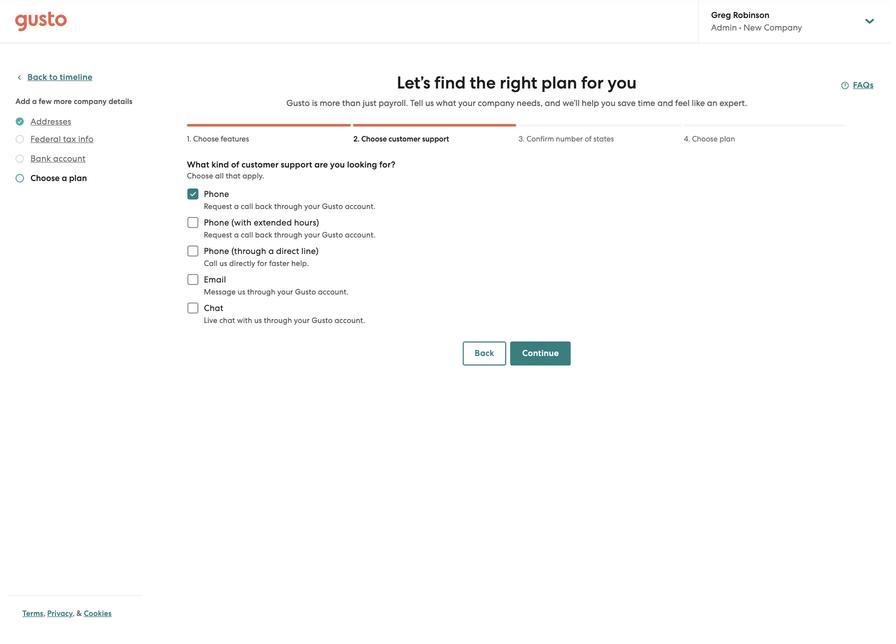 Task type: locate. For each thing, give the bounding box(es) containing it.
back
[[28, 72, 47, 83], [475, 348, 495, 359]]

what
[[436, 98, 457, 108]]

choose up looking at the top left of the page
[[362, 135, 387, 144]]

1 horizontal spatial back
[[475, 348, 495, 359]]

0 vertical spatial check image
[[16, 135, 24, 144]]

for?
[[380, 160, 396, 170]]

new
[[744, 23, 763, 33]]

2 request from the top
[[204, 231, 232, 240]]

customer up for?
[[389, 135, 421, 144]]

call for phone
[[241, 202, 253, 211]]

choose for choose plan
[[693, 135, 718, 144]]

choose inside list
[[31, 173, 60, 184]]

check image left choose a plan
[[16, 174, 24, 183]]

0 vertical spatial request
[[204, 202, 232, 211]]

a down account
[[62, 173, 67, 184]]

gusto for phone (with extended hours)
[[322, 231, 343, 240]]

0 vertical spatial call
[[241, 202, 253, 211]]

1 vertical spatial plan
[[720, 135, 736, 144]]

for up help
[[582, 73, 604, 93]]

1 phone from the top
[[204, 189, 229, 199]]

you right are
[[330, 160, 345, 170]]

check image down circle check icon
[[16, 135, 24, 144]]

faqs button
[[842, 80, 875, 92]]

help
[[582, 98, 600, 108]]

choose a plan list
[[16, 116, 139, 187]]

your
[[459, 98, 476, 108], [305, 202, 320, 211], [305, 231, 320, 240], [278, 288, 293, 297], [294, 316, 310, 325]]

phone for phone
[[204, 189, 229, 199]]

0 horizontal spatial plan
[[69, 173, 87, 184]]

request for phone
[[204, 202, 232, 211]]

1 vertical spatial of
[[231, 160, 240, 170]]

with
[[237, 316, 253, 325]]

through down message us through your gusto account.
[[264, 316, 292, 325]]

of for kind
[[231, 160, 240, 170]]

0 vertical spatial plan
[[542, 73, 578, 93]]

for
[[582, 73, 604, 93], [258, 259, 267, 268]]

check image for bank
[[16, 155, 24, 163]]

your inside let's find the right plan for you gusto is more than just payroll. tell us what your company needs, and we'll help you save time and feel like an expert.
[[459, 98, 476, 108]]

1 vertical spatial check image
[[16, 155, 24, 163]]

more right few
[[54, 97, 72, 106]]

0 horizontal spatial and
[[545, 98, 561, 108]]

hours)
[[294, 218, 320, 228]]

through up extended
[[275, 202, 303, 211]]

2 vertical spatial you
[[330, 160, 345, 170]]

faqs
[[854, 80, 875, 91]]

choose down bank
[[31, 173, 60, 184]]

back up phone (with extended hours)
[[255, 202, 273, 211]]

0 vertical spatial support
[[423, 135, 450, 144]]

1 vertical spatial back
[[255, 231, 273, 240]]

plan up we'll
[[542, 73, 578, 93]]

1 vertical spatial request
[[204, 231, 232, 240]]

gusto for chat
[[312, 316, 333, 325]]

us right tell in the left of the page
[[426, 98, 434, 108]]

check image left bank
[[16, 155, 24, 163]]

your up 'hours)'
[[305, 202, 320, 211]]

0 vertical spatial customer
[[389, 135, 421, 144]]

back to timeline
[[28, 72, 93, 83]]

of inside what kind of customer support are you looking for? choose all that apply.
[[231, 160, 240, 170]]

more inside let's find the right plan for you gusto is more than just payroll. tell us what your company needs, and we'll help you save time and feel like an expert.
[[320, 98, 340, 108]]

1 horizontal spatial company
[[478, 98, 515, 108]]

greg robinson admin • new company
[[712, 10, 803, 33]]

1 request a call back through your gusto account. from the top
[[204, 202, 376, 211]]

0 vertical spatial back
[[255, 202, 273, 211]]

request
[[204, 202, 232, 211], [204, 231, 232, 240]]

0 vertical spatial for
[[582, 73, 604, 93]]

1 vertical spatial you
[[602, 98, 616, 108]]

terms link
[[23, 609, 43, 618]]

plan down the expert.
[[720, 135, 736, 144]]

0 horizontal spatial customer
[[242, 160, 279, 170]]

1 vertical spatial support
[[281, 160, 313, 170]]

customer
[[389, 135, 421, 144], [242, 160, 279, 170]]

choose for choose features
[[193, 135, 219, 144]]

0 vertical spatial phone
[[204, 189, 229, 199]]

1 vertical spatial customer
[[242, 160, 279, 170]]

support down "what"
[[423, 135, 450, 144]]

more
[[54, 97, 72, 106], [320, 98, 340, 108]]

request for phone (with extended hours)
[[204, 231, 232, 240]]

2 back from the top
[[255, 231, 273, 240]]

info
[[78, 134, 94, 144]]

1 request from the top
[[204, 202, 232, 211]]

you up save
[[608, 73, 637, 93]]

2 vertical spatial plan
[[69, 173, 87, 184]]

confirm number of states
[[527, 135, 615, 144]]

number
[[556, 135, 583, 144]]

support left are
[[281, 160, 313, 170]]

call down (with
[[241, 231, 253, 240]]

through up direct
[[275, 231, 303, 240]]

and left feel
[[658, 98, 674, 108]]

phone down all at the top left of the page
[[204, 189, 229, 199]]

more right is at the left top of page
[[320, 98, 340, 108]]

of up that
[[231, 160, 240, 170]]

cookies
[[84, 609, 112, 618]]

choose down what in the top of the page
[[187, 172, 213, 181]]

plan inside let's find the right plan for you gusto is more than just payroll. tell us what your company needs, and we'll help you save time and feel like an expert.
[[542, 73, 578, 93]]

you right help
[[602, 98, 616, 108]]

for down "phone (through a direct line)"
[[258, 259, 267, 268]]

phone for phone (through a direct line)
[[204, 246, 229, 256]]

continue button
[[511, 342, 571, 366]]

continue
[[523, 348, 559, 359]]

2 vertical spatial check image
[[16, 174, 24, 183]]

1 call from the top
[[241, 202, 253, 211]]

request a call back through your gusto account. up extended
[[204, 202, 376, 211]]

0 vertical spatial request a call back through your gusto account.
[[204, 202, 376, 211]]

phone up "call"
[[204, 246, 229, 256]]

back for phone (with extended hours)
[[255, 231, 273, 240]]

1 check image from the top
[[16, 135, 24, 144]]

us right with
[[254, 316, 262, 325]]

all
[[215, 172, 224, 181]]

2 vertical spatial phone
[[204, 246, 229, 256]]

3 phone from the top
[[204, 246, 229, 256]]

terms , privacy , & cookies
[[23, 609, 112, 618]]

a down (with
[[234, 231, 239, 240]]

for inside let's find the right plan for you gusto is more than just payroll. tell us what your company needs, and we'll help you save time and feel like an expert.
[[582, 73, 604, 93]]

you
[[608, 73, 637, 93], [602, 98, 616, 108], [330, 160, 345, 170]]

request a call back through your gusto account. up direct
[[204, 231, 376, 240]]

choose for choose customer support
[[362, 135, 387, 144]]

1 horizontal spatial for
[[582, 73, 604, 93]]

2 check image from the top
[[16, 155, 24, 163]]

of
[[585, 135, 592, 144], [231, 160, 240, 170]]

1 vertical spatial call
[[241, 231, 253, 240]]

1 horizontal spatial more
[[320, 98, 340, 108]]

directly
[[229, 259, 256, 268]]

to
[[49, 72, 58, 83]]

1 horizontal spatial and
[[658, 98, 674, 108]]

choose plan
[[693, 135, 736, 144]]

a inside choose a plan list
[[62, 173, 67, 184]]

2 phone from the top
[[204, 218, 229, 228]]

a left few
[[32, 97, 37, 106]]

1 vertical spatial request a call back through your gusto account.
[[204, 231, 376, 240]]

company down the
[[478, 98, 515, 108]]

plan down account
[[69, 173, 87, 184]]

company down "timeline"
[[74, 97, 107, 106]]

gusto
[[287, 98, 310, 108], [322, 202, 343, 211], [322, 231, 343, 240], [295, 288, 316, 297], [312, 316, 333, 325]]

needs,
[[517, 98, 543, 108]]

extended
[[254, 218, 292, 228]]

1 back from the top
[[255, 202, 273, 211]]

add
[[16, 97, 30, 106]]

us
[[426, 98, 434, 108], [220, 259, 228, 268], [238, 288, 246, 297], [254, 316, 262, 325]]

Email checkbox
[[182, 269, 204, 291]]

choose customer support
[[362, 135, 450, 144]]

0 vertical spatial back
[[28, 72, 47, 83]]

customer up apply.
[[242, 160, 279, 170]]

check image
[[16, 135, 24, 144], [16, 155, 24, 163], [16, 174, 24, 183]]

1 vertical spatial back
[[475, 348, 495, 359]]

, left privacy
[[43, 609, 45, 618]]

confirm
[[527, 135, 555, 144]]

1 horizontal spatial ,
[[73, 609, 75, 618]]

1 horizontal spatial of
[[585, 135, 592, 144]]

call up (with
[[241, 202, 253, 211]]

1 vertical spatial phone
[[204, 218, 229, 228]]

account.
[[345, 202, 376, 211], [345, 231, 376, 240], [318, 288, 349, 297], [335, 316, 366, 325]]

your for phone (with extended hours)
[[305, 231, 320, 240]]

, left &
[[73, 609, 75, 618]]

2 call from the top
[[241, 231, 253, 240]]

is
[[312, 98, 318, 108]]

0 horizontal spatial ,
[[43, 609, 45, 618]]

Chat checkbox
[[182, 297, 204, 319]]

2 request a call back through your gusto account. from the top
[[204, 231, 376, 240]]

,
[[43, 609, 45, 618], [73, 609, 75, 618]]

the
[[470, 73, 496, 93]]

account. for phone (with extended hours)
[[345, 231, 376, 240]]

federal
[[31, 134, 61, 144]]

request a call back through your gusto account. for phone (with extended hours)
[[204, 231, 376, 240]]

of for number
[[585, 135, 592, 144]]

chat
[[220, 316, 235, 325]]

request down (with
[[204, 231, 232, 240]]

home image
[[15, 11, 67, 31]]

choose down like
[[693, 135, 718, 144]]

back down phone (with extended hours)
[[255, 231, 273, 240]]

your right "what"
[[459, 98, 476, 108]]

payroll.
[[379, 98, 409, 108]]

you inside what kind of customer support are you looking for? choose all that apply.
[[330, 160, 345, 170]]

0 horizontal spatial of
[[231, 160, 240, 170]]

0 vertical spatial you
[[608, 73, 637, 93]]

request up (with
[[204, 202, 232, 211]]

states
[[594, 135, 615, 144]]

circle check image
[[16, 116, 24, 128]]

request a call back through your gusto account. for phone
[[204, 202, 376, 211]]

call for phone (with extended hours)
[[241, 231, 253, 240]]

live
[[204, 316, 218, 325]]

0 horizontal spatial back
[[28, 72, 47, 83]]

email
[[204, 275, 226, 285]]

account. for chat
[[335, 316, 366, 325]]

0 vertical spatial of
[[585, 135, 592, 144]]

choose up what in the top of the page
[[193, 135, 219, 144]]

choose
[[193, 135, 219, 144], [362, 135, 387, 144], [693, 135, 718, 144], [187, 172, 213, 181], [31, 173, 60, 184]]

let's find the right plan for you gusto is more than just payroll. tell us what your company needs, and we'll help you save time and feel like an expert.
[[287, 73, 748, 108]]

1 , from the left
[[43, 609, 45, 618]]

phone left (with
[[204, 218, 229, 228]]

your down 'hours)'
[[305, 231, 320, 240]]

0 horizontal spatial support
[[281, 160, 313, 170]]

privacy
[[47, 609, 73, 618]]

of left the states
[[585, 135, 592, 144]]

your down message us through your gusto account.
[[294, 316, 310, 325]]

2 , from the left
[[73, 609, 75, 618]]

1 horizontal spatial plan
[[542, 73, 578, 93]]

through for chat
[[264, 316, 292, 325]]

0 horizontal spatial for
[[258, 259, 267, 268]]

through
[[275, 202, 303, 211], [275, 231, 303, 240], [248, 288, 276, 297], [264, 316, 292, 325]]

request a call back through your gusto account.
[[204, 202, 376, 211], [204, 231, 376, 240]]

chat
[[204, 303, 224, 313]]

robinson
[[734, 10, 770, 21]]

back
[[255, 202, 273, 211], [255, 231, 273, 240]]

through down call us directly for faster help.
[[248, 288, 276, 297]]

2 horizontal spatial plan
[[720, 135, 736, 144]]

and left we'll
[[545, 98, 561, 108]]



Task type: describe. For each thing, give the bounding box(es) containing it.
back for back to timeline
[[28, 72, 47, 83]]

tax
[[63, 134, 76, 144]]

bank account
[[31, 154, 86, 164]]

Phone (through a direct line) checkbox
[[182, 240, 204, 262]]

time
[[638, 98, 656, 108]]

admin
[[712, 23, 738, 33]]

back to timeline button
[[16, 72, 93, 84]]

just
[[363, 98, 377, 108]]

timeline
[[60, 72, 93, 83]]

choose a plan
[[31, 173, 87, 184]]

what kind of customer support are you looking for? choose all that apply.
[[187, 160, 396, 181]]

1 horizontal spatial customer
[[389, 135, 421, 144]]

bank account button
[[31, 153, 86, 165]]

few
[[39, 97, 52, 106]]

addresses button
[[31, 116, 71, 128]]

you for for
[[608, 73, 637, 93]]

gusto for phone
[[322, 202, 343, 211]]

like
[[693, 98, 706, 108]]

(through
[[232, 246, 267, 256]]

0 horizontal spatial more
[[54, 97, 72, 106]]

features
[[221, 135, 249, 144]]

(with
[[232, 218, 252, 228]]

a up faster
[[269, 246, 274, 256]]

account. for phone
[[345, 202, 376, 211]]

find
[[435, 73, 466, 93]]

let's
[[397, 73, 431, 93]]

what
[[187, 160, 210, 170]]

gusto inside let's find the right plan for you gusto is more than just payroll. tell us what your company needs, and we'll help you save time and feel like an expert.
[[287, 98, 310, 108]]

tell
[[411, 98, 424, 108]]

addresses
[[31, 117, 71, 127]]

choose inside what kind of customer support are you looking for? choose all that apply.
[[187, 172, 213, 181]]

1 vertical spatial for
[[258, 259, 267, 268]]

details
[[109, 97, 133, 106]]

account
[[53, 154, 86, 164]]

federal tax info button
[[31, 133, 94, 145]]

&
[[77, 609, 82, 618]]

Phone (with extended hours) checkbox
[[182, 212, 204, 234]]

your up live chat with us through your gusto account.
[[278, 288, 293, 297]]

help.
[[292, 259, 309, 268]]

message
[[204, 288, 236, 297]]

plan inside list
[[69, 173, 87, 184]]

privacy link
[[47, 609, 73, 618]]

direct
[[276, 246, 300, 256]]

bank
[[31, 154, 51, 164]]

apply.
[[243, 172, 265, 181]]

us right message at the top left
[[238, 288, 246, 297]]

phone (through a direct line)
[[204, 246, 319, 256]]

you for are
[[330, 160, 345, 170]]

a up (with
[[234, 202, 239, 211]]

phone for phone (with extended hours)
[[204, 218, 229, 228]]

expert.
[[720, 98, 748, 108]]

right
[[500, 73, 538, 93]]

1 and from the left
[[545, 98, 561, 108]]

that
[[226, 172, 241, 181]]

choose features
[[193, 135, 249, 144]]

than
[[342, 98, 361, 108]]

save
[[618, 98, 636, 108]]

back button
[[463, 342, 507, 366]]

looking
[[347, 160, 378, 170]]

1 horizontal spatial support
[[423, 135, 450, 144]]

through for phone (with extended hours)
[[275, 231, 303, 240]]

back for back
[[475, 348, 495, 359]]

federal tax info
[[31, 134, 94, 144]]

us inside let's find the right plan for you gusto is more than just payroll. tell us what your company needs, and we'll help you save time and feel like an expert.
[[426, 98, 434, 108]]

greg
[[712, 10, 732, 21]]

your for chat
[[294, 316, 310, 325]]

3 check image from the top
[[16, 174, 24, 183]]

us right "call"
[[220, 259, 228, 268]]

•
[[740, 23, 742, 33]]

phone (with extended hours)
[[204, 218, 320, 228]]

are
[[315, 160, 328, 170]]

Phone checkbox
[[182, 183, 204, 205]]

cookies button
[[84, 608, 112, 620]]

terms
[[23, 609, 43, 618]]

call
[[204, 259, 218, 268]]

message us through your gusto account.
[[204, 288, 349, 297]]

line)
[[302, 246, 319, 256]]

your for phone
[[305, 202, 320, 211]]

company inside let's find the right plan for you gusto is more than just payroll. tell us what your company needs, and we'll help you save time and feel like an expert.
[[478, 98, 515, 108]]

check image for federal
[[16, 135, 24, 144]]

0 horizontal spatial company
[[74, 97, 107, 106]]

choose for choose a plan
[[31, 173, 60, 184]]

back for phone
[[255, 202, 273, 211]]

feel
[[676, 98, 690, 108]]

add a few more company details
[[16, 97, 133, 106]]

kind
[[212, 160, 229, 170]]

we'll
[[563, 98, 580, 108]]

live chat with us through your gusto account.
[[204, 316, 366, 325]]

an
[[708, 98, 718, 108]]

customer inside what kind of customer support are you looking for? choose all that apply.
[[242, 160, 279, 170]]

through for phone
[[275, 202, 303, 211]]

company
[[765, 23, 803, 33]]

faster
[[269, 259, 290, 268]]

2 and from the left
[[658, 98, 674, 108]]

call us directly for faster help.
[[204, 259, 309, 268]]

support inside what kind of customer support are you looking for? choose all that apply.
[[281, 160, 313, 170]]



Task type: vqa. For each thing, say whether or not it's contained in the screenshot.
Corp
no



